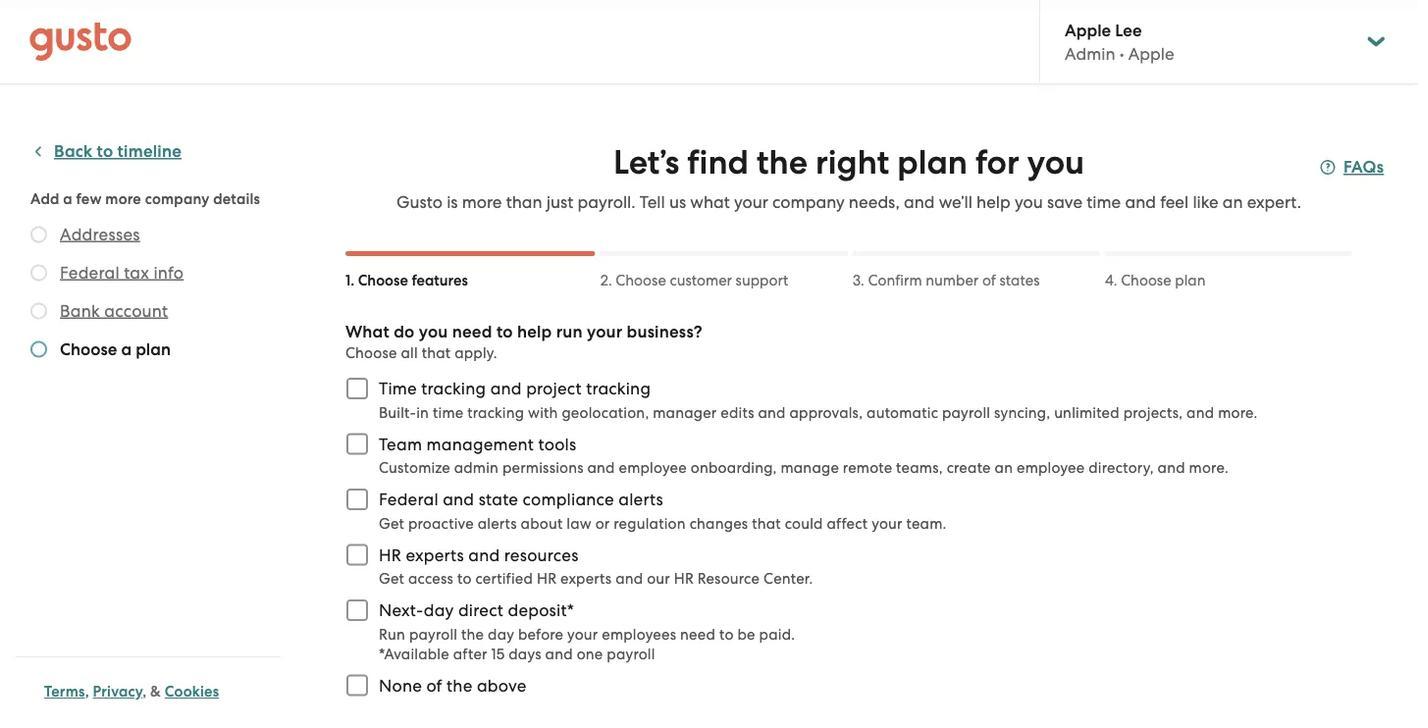 Task type: describe. For each thing, give the bounding box(es) containing it.
choose features
[[358, 272, 468, 290]]

addresses
[[60, 224, 140, 244]]

deposit*
[[508, 601, 574, 620]]

1 vertical spatial alerts
[[478, 515, 517, 532]]

run payroll the day before your employees need to be paid. *available after 15 days and one payroll
[[379, 626, 795, 663]]

what do you need to help run your business? choose all that apply.
[[346, 321, 703, 362]]

confirm number of states
[[868, 272, 1040, 289]]

choose plan
[[1121, 272, 1206, 289]]

1 vertical spatial payroll
[[409, 626, 458, 643]]

directory,
[[1089, 459, 1154, 477]]

admin
[[1065, 44, 1116, 64]]

features
[[412, 272, 468, 290]]

could
[[785, 515, 823, 532]]

to inside what do you need to help run your business? choose all that apply.
[[497, 321, 513, 342]]

and left feel
[[1125, 192, 1156, 212]]

home image
[[29, 22, 132, 61]]

check image for addresses
[[30, 226, 47, 243]]

Federal and state compliance alerts checkbox
[[336, 478, 379, 521]]

team.
[[906, 515, 947, 532]]

help inside what do you need to help run your business? choose all that apply.
[[517, 321, 552, 342]]

Team management tools checkbox
[[336, 423, 379, 466]]

resource
[[698, 570, 760, 588]]

none of the above
[[379, 676, 527, 695]]

tell
[[640, 192, 665, 212]]

•
[[1120, 44, 1125, 64]]

is
[[447, 192, 458, 212]]

direct
[[458, 601, 504, 620]]

all
[[401, 345, 418, 362]]

after
[[453, 645, 487, 663]]

federal for federal tax info
[[60, 263, 120, 282]]

time inside the 'let's find the right plan for you gusto is more than just payroll. tell us what your company needs, and we'll help you save time and feel like an expert.'
[[1087, 192, 1121, 212]]

permissions
[[503, 459, 584, 477]]

support
[[736, 272, 789, 289]]

get for hr
[[379, 570, 404, 588]]

your inside run payroll the day before your employees need to be paid. *available after 15 days and one payroll
[[567, 626, 598, 643]]

a for choose
[[121, 339, 132, 359]]

approvals,
[[790, 404, 863, 421]]

feel
[[1160, 192, 1189, 212]]

needs,
[[849, 192, 900, 212]]

like
[[1193, 192, 1219, 212]]

get access to certified hr experts and our hr resource center.
[[379, 570, 813, 588]]

hr experts and resources
[[379, 545, 579, 565]]

1 vertical spatial experts
[[561, 570, 612, 588]]

1 vertical spatial you
[[1015, 192, 1043, 212]]

changes
[[690, 515, 748, 532]]

before
[[518, 626, 564, 643]]

and right edits
[[758, 404, 786, 421]]

create
[[947, 459, 991, 477]]

than
[[506, 192, 542, 212]]

and up the compliance in the bottom of the page
[[587, 459, 615, 477]]

syncing,
[[994, 404, 1051, 421]]

onboarding,
[[691, 459, 777, 477]]

our
[[647, 570, 670, 588]]

and up proactive
[[443, 490, 474, 509]]

get proactive alerts about law or regulation changes that could affect your team.
[[379, 515, 947, 532]]

us
[[669, 192, 686, 212]]

customize admin permissions and employee onboarding, manage remote teams, create an employee directory, and more.
[[379, 459, 1229, 477]]

plan inside the 'let's find the right plan for you gusto is more than just payroll. tell us what your company needs, and we'll help you save time and feel like an expert.'
[[897, 143, 968, 183]]

one
[[577, 645, 603, 663]]

cookies
[[165, 683, 219, 701]]

access
[[408, 570, 454, 588]]

0 vertical spatial more.
[[1218, 404, 1258, 421]]

and right directory,
[[1158, 459, 1186, 477]]

1 horizontal spatial apple
[[1129, 44, 1175, 64]]

back
[[54, 141, 93, 161]]

tax
[[124, 263, 149, 282]]

bank
[[60, 301, 100, 321]]

and left our
[[616, 570, 643, 588]]

back to timeline button
[[30, 140, 182, 163]]

1 horizontal spatial alerts
[[619, 490, 663, 509]]

bank account
[[60, 301, 168, 321]]

tracking up in
[[421, 379, 486, 399]]

choose customer support
[[616, 272, 789, 289]]

paid.
[[759, 626, 795, 643]]

to inside button
[[97, 141, 113, 161]]

apple lee admin • apple
[[1065, 20, 1175, 64]]

days
[[509, 645, 542, 663]]

what
[[690, 192, 730, 212]]

more inside the 'let's find the right plan for you gusto is more than just payroll. tell us what your company needs, and we'll help you save time and feel like an expert.'
[[462, 192, 502, 212]]

faqs button
[[1320, 156, 1384, 179]]

your inside what do you need to help run your business? choose all that apply.
[[587, 321, 623, 342]]

choose for choose plan
[[1121, 272, 1172, 289]]

and up certified
[[469, 545, 500, 565]]

and left we'll
[[904, 192, 935, 212]]

federal for federal and state compliance alerts
[[379, 490, 439, 509]]

15
[[491, 645, 505, 663]]

add
[[30, 190, 59, 208]]

terms
[[44, 683, 85, 701]]

1 employee from the left
[[619, 459, 687, 477]]

run
[[379, 626, 405, 643]]

choose for choose a plan
[[60, 339, 117, 359]]

federal tax info
[[60, 263, 184, 282]]

about
[[521, 515, 563, 532]]

1 horizontal spatial hr
[[537, 570, 557, 588]]

manager
[[653, 404, 717, 421]]

2 check image from the top
[[30, 341, 47, 358]]

center.
[[764, 570, 813, 588]]

0 vertical spatial payroll
[[942, 404, 991, 421]]

an inside the 'let's find the right plan for you gusto is more than just payroll. tell us what your company needs, and we'll help you save time and feel like an expert.'
[[1223, 192, 1243, 212]]

terms , privacy , & cookies
[[44, 683, 219, 701]]

gusto
[[397, 192, 443, 212]]

0 horizontal spatial day
[[424, 601, 454, 620]]

above
[[477, 676, 527, 695]]



Task type: locate. For each thing, give the bounding box(es) containing it.
built-
[[379, 404, 416, 421]]

that right the all
[[422, 345, 451, 362]]

1 horizontal spatial an
[[1223, 192, 1243, 212]]

payroll up *available in the left of the page
[[409, 626, 458, 643]]

more right 'is'
[[462, 192, 502, 212]]

let's find the right plan for you gusto is more than just payroll. tell us what your company needs, and we'll help you save time and feel like an expert.
[[397, 143, 1302, 212]]

federal tax info button
[[60, 261, 184, 284]]

0 vertical spatial get
[[379, 515, 404, 532]]

employee
[[619, 459, 687, 477], [1017, 459, 1085, 477]]

check image
[[30, 303, 47, 320], [30, 341, 47, 358]]

employee down syncing,
[[1017, 459, 1085, 477]]

2 horizontal spatial payroll
[[942, 404, 991, 421]]

0 vertical spatial plan
[[897, 143, 968, 183]]

0 vertical spatial the
[[757, 143, 808, 183]]

more right the few
[[105, 190, 141, 208]]

the right find
[[757, 143, 808, 183]]

0 vertical spatial check image
[[30, 303, 47, 320]]

2 vertical spatial the
[[447, 676, 473, 695]]

1 horizontal spatial need
[[680, 626, 716, 643]]

an right like
[[1223, 192, 1243, 212]]

and down before
[[545, 645, 573, 663]]

2 get from the top
[[379, 570, 404, 588]]

timeline
[[117, 141, 182, 161]]

HR experts and resources checkbox
[[336, 534, 379, 577]]

0 horizontal spatial that
[[422, 345, 451, 362]]

0 vertical spatial an
[[1223, 192, 1243, 212]]

help inside the 'let's find the right plan for you gusto is more than just payroll. tell us what your company needs, and we'll help you save time and feel like an expert.'
[[977, 192, 1011, 212]]

1 vertical spatial of
[[426, 676, 442, 695]]

, left "privacy"
[[85, 683, 89, 701]]

0 vertical spatial time
[[1087, 192, 1121, 212]]

plan inside list
[[136, 339, 171, 359]]

time right in
[[433, 404, 464, 421]]

0 horizontal spatial help
[[517, 321, 552, 342]]

2 employee from the left
[[1017, 459, 1085, 477]]

that left could
[[752, 515, 781, 532]]

1 horizontal spatial experts
[[561, 570, 612, 588]]

1 check image from the top
[[30, 303, 47, 320]]

of left states
[[983, 272, 996, 289]]

day up 15
[[488, 626, 514, 643]]

of right none
[[426, 676, 442, 695]]

1 get from the top
[[379, 515, 404, 532]]

federal inside the federal tax info button
[[60, 263, 120, 282]]

apply.
[[455, 345, 497, 362]]

you left save at the right of the page
[[1015, 192, 1043, 212]]

you inside what do you need to help run your business? choose all that apply.
[[419, 321, 448, 342]]

add a few more company details
[[30, 190, 260, 208]]

choose a plan list
[[30, 222, 272, 365]]

privacy link
[[93, 683, 143, 701]]

a inside "choose a plan" list
[[121, 339, 132, 359]]

few
[[76, 190, 102, 208]]

2 vertical spatial payroll
[[607, 645, 655, 663]]

0 vertical spatial alerts
[[619, 490, 663, 509]]

to inside run payroll the day before your employees need to be paid. *available after 15 days and one payroll
[[719, 626, 734, 643]]

the
[[757, 143, 808, 183], [461, 626, 484, 643], [447, 676, 473, 695]]

0 horizontal spatial time
[[433, 404, 464, 421]]

1 vertical spatial need
[[680, 626, 716, 643]]

0 vertical spatial of
[[983, 272, 996, 289]]

1 horizontal spatial day
[[488, 626, 514, 643]]

2 vertical spatial you
[[419, 321, 448, 342]]

need inside run payroll the day before your employees need to be paid. *available after 15 days and one payroll
[[680, 626, 716, 643]]

law
[[567, 515, 592, 532]]

tracking down time tracking and project tracking
[[467, 404, 524, 421]]

check image
[[30, 226, 47, 243], [30, 265, 47, 281]]

1 vertical spatial an
[[995, 459, 1013, 477]]

2 , from the left
[[143, 683, 147, 701]]

team
[[379, 434, 422, 454]]

2 horizontal spatial hr
[[674, 570, 694, 588]]

1 horizontal spatial time
[[1087, 192, 1121, 212]]

the for payroll
[[461, 626, 484, 643]]

admin
[[454, 459, 499, 477]]

you up save at the right of the page
[[1028, 143, 1085, 183]]

check image left bank
[[30, 303, 47, 320]]

choose down bank
[[60, 339, 117, 359]]

with
[[528, 404, 558, 421]]

check image left 'choose a plan'
[[30, 341, 47, 358]]

next-
[[379, 601, 424, 620]]

need inside what do you need to help run your business? choose all that apply.
[[452, 321, 492, 342]]

1 vertical spatial get
[[379, 570, 404, 588]]

to left be
[[719, 626, 734, 643]]

number
[[926, 272, 979, 289]]

the inside run payroll the day before your employees need to be paid. *available after 15 days and one payroll
[[461, 626, 484, 643]]

0 vertical spatial need
[[452, 321, 492, 342]]

an right create
[[995, 459, 1013, 477]]

1 horizontal spatial federal
[[379, 490, 439, 509]]

2 check image from the top
[[30, 265, 47, 281]]

payroll up create
[[942, 404, 991, 421]]

1 horizontal spatial a
[[121, 339, 132, 359]]

0 horizontal spatial ,
[[85, 683, 89, 701]]

0 horizontal spatial hr
[[379, 545, 402, 565]]

federal up bank
[[60, 263, 120, 282]]

1 vertical spatial federal
[[379, 490, 439, 509]]

1 vertical spatial a
[[121, 339, 132, 359]]

0 vertical spatial you
[[1028, 143, 1085, 183]]

company down timeline
[[145, 190, 210, 208]]

faqs
[[1344, 157, 1384, 177]]

your inside the 'let's find the right plan for you gusto is more than just payroll. tell us what your company needs, and we'll help you save time and feel like an expert.'
[[734, 192, 769, 212]]

&
[[150, 683, 161, 701]]

get for federal
[[379, 515, 404, 532]]

0 horizontal spatial an
[[995, 459, 1013, 477]]

0 vertical spatial experts
[[406, 545, 464, 565]]

plan down account at the left top of the page
[[136, 339, 171, 359]]

proactive
[[408, 515, 474, 532]]

help
[[977, 192, 1011, 212], [517, 321, 552, 342]]

employee up regulation
[[619, 459, 687, 477]]

0 horizontal spatial apple
[[1065, 20, 1111, 40]]

0 horizontal spatial federal
[[60, 263, 120, 282]]

1 horizontal spatial plan
[[897, 143, 968, 183]]

company inside the 'let's find the right plan for you gusto is more than just payroll. tell us what your company needs, and we'll help you save time and feel like an expert.'
[[773, 192, 845, 212]]

1 horizontal spatial of
[[983, 272, 996, 289]]

0 vertical spatial day
[[424, 601, 454, 620]]

let's
[[614, 143, 680, 183]]

check image for federal tax info
[[30, 265, 47, 281]]

choose inside list
[[60, 339, 117, 359]]

1 check image from the top
[[30, 226, 47, 243]]

help left run
[[517, 321, 552, 342]]

Time tracking and project tracking checkbox
[[336, 367, 379, 410]]

run
[[556, 321, 583, 342]]

choose inside what do you need to help run your business? choose all that apply.
[[346, 345, 397, 362]]

choose down feel
[[1121, 272, 1172, 289]]

0 horizontal spatial alerts
[[478, 515, 517, 532]]

payroll.
[[578, 192, 636, 212]]

plan
[[897, 143, 968, 183], [1175, 272, 1206, 289], [136, 339, 171, 359]]

plan down like
[[1175, 272, 1206, 289]]

the up after on the left bottom of the page
[[461, 626, 484, 643]]

find
[[687, 143, 749, 183]]

terms link
[[44, 683, 85, 701]]

0 vertical spatial apple
[[1065, 20, 1111, 40]]

resources
[[504, 545, 579, 565]]

a left the few
[[63, 190, 73, 208]]

remote
[[843, 459, 893, 477]]

to right back
[[97, 141, 113, 161]]

time right save at the right of the page
[[1087, 192, 1121, 212]]

a
[[63, 190, 73, 208], [121, 339, 132, 359]]

to up apply.
[[497, 321, 513, 342]]

state
[[479, 490, 518, 509]]

compliance
[[523, 490, 614, 509]]

,
[[85, 683, 89, 701], [143, 683, 147, 701]]

0 horizontal spatial payroll
[[409, 626, 458, 643]]

alerts up regulation
[[619, 490, 663, 509]]

federal and state compliance alerts
[[379, 490, 663, 509]]

0 horizontal spatial need
[[452, 321, 492, 342]]

company down right
[[773, 192, 845, 212]]

get up 'hr experts and resources' option
[[379, 515, 404, 532]]

choose up business?
[[616, 272, 666, 289]]

1 horizontal spatial company
[[773, 192, 845, 212]]

payroll
[[942, 404, 991, 421], [409, 626, 458, 643], [607, 645, 655, 663]]

0 vertical spatial that
[[422, 345, 451, 362]]

affect
[[827, 515, 868, 532]]

your right run
[[587, 321, 623, 342]]

day inside run payroll the day before your employees need to be paid. *available after 15 days and one payroll
[[488, 626, 514, 643]]

get
[[379, 515, 404, 532], [379, 570, 404, 588]]

geolocation,
[[562, 404, 649, 421]]

customize
[[379, 459, 450, 477]]

1 vertical spatial that
[[752, 515, 781, 532]]

you right do
[[419, 321, 448, 342]]

just
[[547, 192, 574, 212]]

and down apply.
[[490, 379, 522, 399]]

a for add
[[63, 190, 73, 208]]

2 horizontal spatial plan
[[1175, 272, 1206, 289]]

the for of
[[447, 676, 473, 695]]

0 horizontal spatial company
[[145, 190, 210, 208]]

right
[[816, 143, 889, 183]]

1 vertical spatial more.
[[1189, 459, 1229, 477]]

we'll
[[939, 192, 973, 212]]

and
[[904, 192, 935, 212], [1125, 192, 1156, 212], [490, 379, 522, 399], [758, 404, 786, 421], [1187, 404, 1215, 421], [587, 459, 615, 477], [1158, 459, 1186, 477], [443, 490, 474, 509], [469, 545, 500, 565], [616, 570, 643, 588], [545, 645, 573, 663]]

a down account at the left top of the page
[[121, 339, 132, 359]]

time
[[379, 379, 417, 399]]

1 horizontal spatial payroll
[[607, 645, 655, 663]]

, left &
[[143, 683, 147, 701]]

apple up admin
[[1065, 20, 1111, 40]]

need left be
[[680, 626, 716, 643]]

1 vertical spatial time
[[433, 404, 464, 421]]

hr down resources
[[537, 570, 557, 588]]

1 horizontal spatial more
[[462, 192, 502, 212]]

1 vertical spatial plan
[[1175, 272, 1206, 289]]

more
[[105, 190, 141, 208], [462, 192, 502, 212]]

0 vertical spatial federal
[[60, 263, 120, 282]]

save
[[1047, 192, 1083, 212]]

project
[[526, 379, 582, 399]]

states
[[1000, 272, 1040, 289]]

1 , from the left
[[85, 683, 89, 701]]

choose a plan
[[60, 339, 171, 359]]

experts
[[406, 545, 464, 565], [561, 570, 612, 588]]

manage
[[781, 459, 839, 477]]

tracking up geolocation,
[[586, 379, 651, 399]]

the for find
[[757, 143, 808, 183]]

*available
[[379, 645, 449, 663]]

your right what
[[734, 192, 769, 212]]

plan up we'll
[[897, 143, 968, 183]]

confirm
[[868, 272, 922, 289]]

lee
[[1115, 20, 1142, 40]]

to down hr experts and resources
[[457, 570, 472, 588]]

1 vertical spatial apple
[[1129, 44, 1175, 64]]

next-day direct deposit*
[[379, 601, 574, 620]]

more. right directory,
[[1189, 459, 1229, 477]]

1 vertical spatial check image
[[30, 265, 47, 281]]

need up apply.
[[452, 321, 492, 342]]

Next-day direct deposit* checkbox
[[336, 589, 379, 632]]

1 vertical spatial help
[[517, 321, 552, 342]]

more. right projects,
[[1218, 404, 1258, 421]]

the inside the 'let's find the right plan for you gusto is more than just payroll. tell us what your company needs, and we'll help you save time and feel like an expert.'
[[757, 143, 808, 183]]

that inside what do you need to help run your business? choose all that apply.
[[422, 345, 451, 362]]

teams,
[[896, 459, 943, 477]]

employees
[[602, 626, 677, 643]]

1 vertical spatial day
[[488, 626, 514, 643]]

and inside run payroll the day before your employees need to be paid. *available after 15 days and one payroll
[[545, 645, 573, 663]]

built-in time tracking with geolocation, manager edits and approvals, automatic payroll syncing, unlimited projects, and more.
[[379, 404, 1258, 421]]

0 vertical spatial check image
[[30, 226, 47, 243]]

business?
[[627, 321, 703, 342]]

back to timeline
[[54, 141, 182, 161]]

hr up the next- on the bottom of the page
[[379, 545, 402, 565]]

1 horizontal spatial that
[[752, 515, 781, 532]]

time tracking and project tracking
[[379, 379, 651, 399]]

0 horizontal spatial of
[[426, 676, 442, 695]]

do
[[394, 321, 415, 342]]

1 vertical spatial the
[[461, 626, 484, 643]]

the down after on the left bottom of the page
[[447, 676, 473, 695]]

0 horizontal spatial experts
[[406, 545, 464, 565]]

payroll down "employees"
[[607, 645, 655, 663]]

that
[[422, 345, 451, 362], [752, 515, 781, 532]]

0 horizontal spatial more
[[105, 190, 141, 208]]

your left team. at the bottom right of the page
[[872, 515, 903, 532]]

2 vertical spatial plan
[[136, 339, 171, 359]]

choose for choose features
[[358, 272, 408, 290]]

customer
[[670, 272, 732, 289]]

0 vertical spatial a
[[63, 190, 73, 208]]

experts up access
[[406, 545, 464, 565]]

your up one
[[567, 626, 598, 643]]

regulation
[[614, 515, 686, 532]]

0 horizontal spatial a
[[63, 190, 73, 208]]

federal
[[60, 263, 120, 282], [379, 490, 439, 509]]

choose up "what"
[[358, 272, 408, 290]]

experts down resources
[[561, 570, 612, 588]]

get up the next- on the bottom of the page
[[379, 570, 404, 588]]

choose for choose customer support
[[616, 272, 666, 289]]

choose down "what"
[[346, 345, 397, 362]]

management
[[427, 434, 534, 454]]

and right projects,
[[1187, 404, 1215, 421]]

day down access
[[424, 601, 454, 620]]

company
[[145, 190, 210, 208], [773, 192, 845, 212]]

help right we'll
[[977, 192, 1011, 212]]

1 horizontal spatial ,
[[143, 683, 147, 701]]

1 horizontal spatial employee
[[1017, 459, 1085, 477]]

apple right •
[[1129, 44, 1175, 64]]

automatic
[[867, 404, 938, 421]]

0 vertical spatial help
[[977, 192, 1011, 212]]

bank account button
[[60, 299, 168, 322]]

federal down customize
[[379, 490, 439, 509]]

cookies button
[[165, 680, 219, 704]]

0 horizontal spatial plan
[[136, 339, 171, 359]]

0 horizontal spatial employee
[[619, 459, 687, 477]]

1 vertical spatial check image
[[30, 341, 47, 358]]

1 horizontal spatial help
[[977, 192, 1011, 212]]

alerts down state
[[478, 515, 517, 532]]

hr right our
[[674, 570, 694, 588]]

unlimited
[[1054, 404, 1120, 421]]

None of the above checkbox
[[336, 664, 379, 707]]



Task type: vqa. For each thing, say whether or not it's contained in the screenshot.
the right earnings
no



